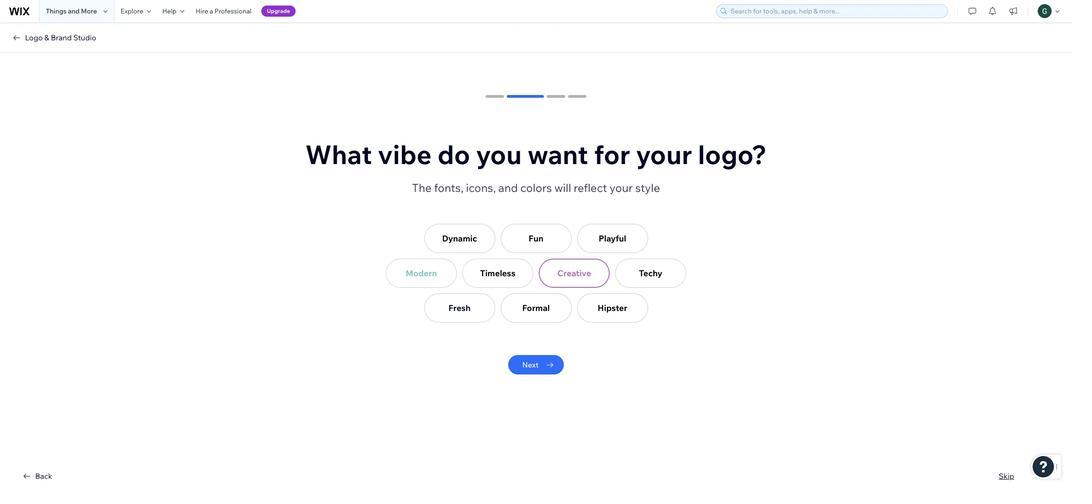 Task type: locate. For each thing, give the bounding box(es) containing it.
do
[[438, 138, 470, 171]]

things and more
[[46, 7, 97, 15]]

and
[[68, 7, 80, 15], [499, 181, 518, 195]]

1 vertical spatial your
[[610, 181, 633, 195]]

and left more
[[68, 7, 80, 15]]

your
[[636, 138, 692, 171], [610, 181, 633, 195]]

back
[[35, 471, 52, 481]]

1 vertical spatial and
[[499, 181, 518, 195]]

logo & brand studio button
[[11, 32, 96, 43]]

upgrade
[[267, 7, 290, 14]]

studio
[[73, 33, 96, 42]]

and right icons,
[[499, 181, 518, 195]]

techy button
[[616, 259, 686, 288]]

1 horizontal spatial and
[[499, 181, 518, 195]]

&
[[44, 33, 49, 42]]

playful button
[[577, 224, 648, 253]]

vibe
[[378, 138, 432, 171]]

0 vertical spatial your
[[636, 138, 692, 171]]

a
[[210, 7, 213, 15]]

your up style
[[636, 138, 692, 171]]

professional
[[215, 7, 252, 15]]

formal button
[[501, 293, 572, 323]]

for
[[594, 138, 630, 171]]

fonts,
[[434, 181, 464, 195]]

1 horizontal spatial your
[[636, 138, 692, 171]]

techy
[[639, 268, 663, 278]]

fresh button
[[424, 293, 495, 323]]

dynamic
[[442, 233, 477, 244]]

logo
[[25, 33, 43, 42]]

the
[[412, 181, 432, 195]]

next
[[523, 360, 539, 369]]

what vibe do you want for your logo?
[[305, 138, 767, 171]]

0 horizontal spatial your
[[610, 181, 633, 195]]

more
[[81, 7, 97, 15]]

hire a professional link
[[190, 0, 257, 22]]

your left style
[[610, 181, 633, 195]]

what
[[305, 138, 372, 171]]

reflect
[[574, 181, 607, 195]]

0 horizontal spatial and
[[68, 7, 80, 15]]

you
[[476, 138, 522, 171]]



Task type: vqa. For each thing, say whether or not it's contained in the screenshot.
Remind customers their price quote expires in 1 week Set Up Automation
no



Task type: describe. For each thing, give the bounding box(es) containing it.
hipster
[[598, 302, 628, 313]]

hire a professional
[[196, 7, 252, 15]]

back button
[[21, 470, 52, 482]]

explore
[[121, 7, 143, 15]]

the fonts, icons, and colors will reflect your style
[[412, 181, 660, 195]]

icons,
[[466, 181, 496, 195]]

style
[[636, 181, 660, 195]]

modern button
[[386, 259, 457, 288]]

things
[[46, 7, 67, 15]]

formal
[[522, 302, 550, 313]]

next button
[[509, 355, 564, 375]]

fun button
[[501, 224, 572, 253]]

timeless button
[[463, 259, 534, 288]]

hipster button
[[577, 293, 648, 323]]

creative
[[558, 268, 591, 278]]

Search for tools, apps, help & more... field
[[728, 5, 945, 18]]

logo?
[[698, 138, 767, 171]]

skip button
[[999, 470, 1015, 482]]

fresh
[[449, 302, 471, 313]]

modern
[[406, 268, 437, 278]]

logo & brand studio
[[25, 33, 96, 42]]

help
[[162, 7, 177, 15]]

will
[[555, 181, 571, 195]]

skip
[[999, 471, 1015, 481]]

0 vertical spatial and
[[68, 7, 80, 15]]

want
[[528, 138, 588, 171]]

hire
[[196, 7, 208, 15]]

help button
[[157, 0, 190, 22]]

upgrade button
[[261, 6, 296, 17]]

fun
[[529, 233, 544, 244]]

timeless
[[480, 268, 516, 278]]

creative button
[[539, 259, 610, 288]]

brand
[[51, 33, 72, 42]]

playful
[[599, 233, 627, 244]]

dynamic button
[[424, 224, 495, 253]]

colors
[[521, 181, 552, 195]]



